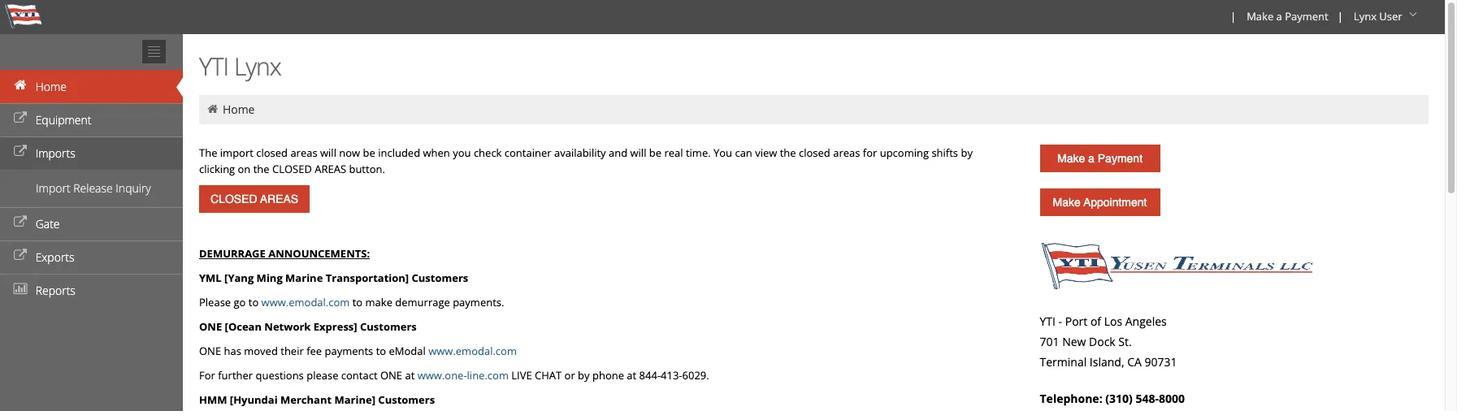 Task type: describe. For each thing, give the bounding box(es) containing it.
announcements:
[[268, 246, 370, 261]]

appointment
[[1084, 196, 1147, 209]]

closed
[[272, 162, 312, 176]]

when
[[423, 145, 450, 160]]

demurrage
[[395, 295, 450, 310]]

yti for yti lynx
[[199, 50, 228, 83]]

0 vertical spatial www.emodal.com
[[261, 295, 350, 310]]

yti - port of los angeles 701 new dock st. terminal island, ca 90731
[[1040, 314, 1177, 370]]

1 at from the left
[[405, 368, 415, 383]]

make for make appointment link
[[1053, 196, 1081, 209]]

button.
[[349, 162, 385, 176]]

areas
[[315, 162, 346, 176]]

lynx user
[[1354, 9, 1403, 24]]

upcoming
[[880, 145, 929, 160]]

1 horizontal spatial www.emodal.com
[[428, 344, 517, 358]]

hmm [hyundai merchant marine] customers
[[199, 393, 435, 407]]

live
[[511, 368, 532, 383]]

8000
[[1159, 391, 1185, 406]]

moved
[[244, 344, 278, 358]]

customers for hmm [hyundai merchant marine] customers
[[378, 393, 435, 407]]

0 vertical spatial make a payment
[[1247, 9, 1329, 24]]

chat
[[535, 368, 562, 383]]

please
[[307, 368, 338, 383]]

[yang
[[224, 271, 254, 285]]

now
[[339, 145, 360, 160]]

payments
[[325, 344, 373, 358]]

0 vertical spatial make a payment link
[[1240, 0, 1334, 34]]

0 horizontal spatial home
[[35, 79, 67, 94]]

external link image for exports
[[12, 250, 28, 262]]

0 horizontal spatial home link
[[0, 70, 183, 103]]

for
[[199, 368, 215, 383]]

questions
[[256, 368, 304, 383]]

[ocean
[[225, 319, 262, 334]]

1 horizontal spatial the
[[780, 145, 796, 160]]

line.com
[[467, 368, 509, 383]]

the
[[199, 145, 217, 160]]

network
[[264, 319, 311, 334]]

413-
[[661, 368, 682, 383]]

for
[[863, 145, 877, 160]]

make for the leftmost make a payment link
[[1057, 152, 1085, 165]]

new
[[1062, 334, 1086, 349]]

and
[[609, 145, 628, 160]]

customers for one [ocean network express] customers
[[360, 319, 417, 334]]

lynx user link
[[1347, 0, 1427, 34]]

1 vertical spatial make a payment
[[1057, 152, 1143, 165]]

0 horizontal spatial make a payment link
[[1040, 145, 1160, 172]]

contact
[[341, 368, 378, 383]]

you
[[453, 145, 471, 160]]

by inside the import closed areas will now be included when you check container availability and will be real time.  you can view the closed areas for upcoming shifts by clicking on the closed areas button.
[[961, 145, 973, 160]]

6029.
[[682, 368, 709, 383]]

of
[[1091, 314, 1101, 329]]

check
[[474, 145, 502, 160]]

1 vertical spatial payment
[[1098, 152, 1143, 165]]

inquiry
[[116, 180, 151, 196]]

clicking
[[199, 162, 235, 176]]

2 be from the left
[[649, 145, 662, 160]]

www.one-
[[417, 368, 467, 383]]

1 be from the left
[[363, 145, 375, 160]]

import
[[36, 180, 70, 196]]

los
[[1104, 314, 1123, 329]]

1 will from the left
[[320, 145, 336, 160]]

their
[[281, 344, 304, 358]]

844-
[[639, 368, 661, 383]]

demurrage
[[199, 246, 266, 261]]

you
[[714, 145, 732, 160]]

2 closed from the left
[[799, 145, 830, 160]]

marine
[[285, 271, 323, 285]]

548-
[[1136, 391, 1159, 406]]

included
[[378, 145, 420, 160]]

import
[[220, 145, 253, 160]]

[hyundai
[[230, 393, 278, 407]]

please go to www.emodal.com to make demurrage payments.
[[199, 295, 504, 310]]

on
[[238, 162, 251, 176]]

telephone:
[[1040, 391, 1103, 406]]

www.one-line.com link
[[417, 368, 509, 383]]

release
[[73, 180, 113, 196]]

1 closed from the left
[[256, 145, 288, 160]]

2 | from the left
[[1338, 9, 1343, 24]]

equipment
[[35, 112, 91, 128]]

reports link
[[0, 274, 183, 307]]

angle down image
[[1405, 9, 1422, 20]]



Task type: locate. For each thing, give the bounding box(es) containing it.
0 horizontal spatial areas
[[290, 145, 317, 160]]

2 horizontal spatial to
[[376, 344, 386, 358]]

yml [yang ming marine transportation] customers
[[199, 271, 468, 285]]

0 horizontal spatial www.emodal.com
[[261, 295, 350, 310]]

yti inside yti - port of los angeles 701 new dock st. terminal island, ca 90731
[[1040, 314, 1056, 329]]

1 areas from the left
[[290, 145, 317, 160]]

bar chart image
[[12, 284, 28, 295]]

1 horizontal spatial home link
[[223, 102, 255, 117]]

0 vertical spatial the
[[780, 145, 796, 160]]

import release inquiry link
[[0, 176, 183, 201]]

demurrage announcements:
[[199, 246, 370, 261]]

home down yti lynx
[[223, 102, 255, 117]]

terminal
[[1040, 354, 1087, 370]]

1 horizontal spatial |
[[1338, 9, 1343, 24]]

one down please on the left
[[199, 319, 222, 334]]

1 vertical spatial www.emodal.com
[[428, 344, 517, 358]]

1 horizontal spatial at
[[627, 368, 637, 383]]

a
[[1277, 9, 1282, 24], [1088, 152, 1095, 165]]

0 horizontal spatial lynx
[[234, 50, 281, 83]]

www.emodal.com up www.one-line.com link
[[428, 344, 517, 358]]

will right and
[[630, 145, 646, 160]]

home link down yti lynx
[[223, 102, 255, 117]]

transportation]
[[326, 271, 409, 285]]

gate link
[[0, 207, 183, 241]]

one for one has moved their fee payments to emodal www.emodal.com
[[199, 344, 221, 358]]

container
[[505, 145, 552, 160]]

1 vertical spatial customers
[[360, 319, 417, 334]]

ming
[[257, 271, 283, 285]]

1 horizontal spatial be
[[649, 145, 662, 160]]

1 horizontal spatial closed
[[799, 145, 830, 160]]

None submit
[[199, 185, 310, 213]]

yti for yti - port of los angeles 701 new dock st. terminal island, ca 90731
[[1040, 314, 1056, 329]]

merchant
[[280, 393, 332, 407]]

www.emodal.com link up www.one-line.com link
[[428, 344, 517, 358]]

90731
[[1145, 354, 1177, 370]]

view
[[755, 145, 777, 160]]

external link image
[[12, 113, 28, 124], [12, 146, 28, 158], [12, 217, 28, 228], [12, 250, 28, 262]]

4 external link image from the top
[[12, 250, 28, 262]]

will up the areas
[[320, 145, 336, 160]]

customers down make at the bottom of the page
[[360, 319, 417, 334]]

to left make at the bottom of the page
[[353, 295, 363, 310]]

yml
[[199, 271, 222, 285]]

0 horizontal spatial will
[[320, 145, 336, 160]]

customers
[[412, 271, 468, 285], [360, 319, 417, 334], [378, 393, 435, 407]]

2 vertical spatial make
[[1053, 196, 1081, 209]]

0 vertical spatial a
[[1277, 9, 1282, 24]]

0 horizontal spatial www.emodal.com link
[[261, 295, 350, 310]]

0 horizontal spatial be
[[363, 145, 375, 160]]

angeles
[[1125, 314, 1167, 329]]

closed right the 'view'
[[799, 145, 830, 160]]

the right on
[[253, 162, 270, 176]]

imports
[[35, 145, 75, 161]]

1 | from the left
[[1231, 9, 1236, 24]]

external link image inside gate link
[[12, 217, 28, 228]]

0 horizontal spatial |
[[1231, 9, 1236, 24]]

0 vertical spatial lynx
[[1354, 9, 1377, 24]]

please
[[199, 295, 231, 310]]

home up equipment
[[35, 79, 67, 94]]

equipment link
[[0, 103, 183, 137]]

or
[[565, 368, 575, 383]]

0 horizontal spatial at
[[405, 368, 415, 383]]

real
[[664, 145, 683, 160]]

1 vertical spatial home
[[223, 102, 255, 117]]

make
[[1247, 9, 1274, 24], [1057, 152, 1085, 165], [1053, 196, 1081, 209]]

port
[[1065, 314, 1088, 329]]

can
[[735, 145, 752, 160]]

closed up closed
[[256, 145, 288, 160]]

1 horizontal spatial to
[[353, 295, 363, 310]]

by right shifts
[[961, 145, 973, 160]]

www.emodal.com link for one has moved their fee payments to emodal www.emodal.com
[[428, 344, 517, 358]]

external link image up bar chart icon
[[12, 250, 28, 262]]

yti
[[199, 50, 228, 83], [1040, 314, 1056, 329]]

at left 844-
[[627, 368, 637, 383]]

express]
[[314, 319, 357, 334]]

make appointment link
[[1040, 189, 1160, 216]]

0 horizontal spatial closed
[[256, 145, 288, 160]]

one for one [ocean network express] customers
[[199, 319, 222, 334]]

external link image left equipment
[[12, 113, 28, 124]]

at down emodal
[[405, 368, 415, 383]]

0 horizontal spatial a
[[1088, 152, 1095, 165]]

go
[[234, 295, 246, 310]]

make
[[365, 295, 393, 310]]

home
[[35, 79, 67, 94], [223, 102, 255, 117]]

further
[[218, 368, 253, 383]]

external link image for gate
[[12, 217, 28, 228]]

1 horizontal spatial www.emodal.com link
[[428, 344, 517, 358]]

lynx inside "link"
[[1354, 9, 1377, 24]]

one [ocean network express] customers
[[199, 319, 417, 334]]

-
[[1059, 314, 1062, 329]]

2 at from the left
[[627, 368, 637, 383]]

st.
[[1119, 334, 1132, 349]]

0 horizontal spatial to
[[249, 295, 259, 310]]

island,
[[1090, 354, 1124, 370]]

0 vertical spatial payment
[[1285, 9, 1329, 24]]

import release inquiry
[[36, 180, 151, 196]]

one down emodal
[[380, 368, 402, 383]]

one has moved their fee payments to emodal www.emodal.com
[[199, 344, 517, 358]]

1 horizontal spatial payment
[[1285, 9, 1329, 24]]

yti lynx
[[199, 50, 281, 83]]

home image up equipment link at the left of the page
[[12, 80, 28, 91]]

imports link
[[0, 137, 183, 170]]

1 horizontal spatial make a payment
[[1247, 9, 1329, 24]]

external link image for equipment
[[12, 113, 28, 124]]

1 vertical spatial one
[[199, 344, 221, 358]]

www.emodal.com link
[[261, 295, 350, 310], [428, 344, 517, 358]]

0 vertical spatial www.emodal.com link
[[261, 295, 350, 310]]

be up button.
[[363, 145, 375, 160]]

payment left lynx user
[[1285, 9, 1329, 24]]

(310)
[[1106, 391, 1133, 406]]

0 vertical spatial make
[[1247, 9, 1274, 24]]

0 vertical spatial yti
[[199, 50, 228, 83]]

2 vertical spatial customers
[[378, 393, 435, 407]]

by right or
[[578, 368, 590, 383]]

to right 'go' at the bottom of the page
[[249, 295, 259, 310]]

www.emodal.com down marine
[[261, 295, 350, 310]]

to left emodal
[[376, 344, 386, 358]]

exports
[[35, 250, 74, 265]]

0 horizontal spatial by
[[578, 368, 590, 383]]

1 horizontal spatial a
[[1277, 9, 1282, 24]]

1 vertical spatial home image
[[206, 103, 220, 115]]

external link image left imports
[[12, 146, 28, 158]]

external link image inside exports 'link'
[[12, 250, 28, 262]]

one left has
[[199, 344, 221, 358]]

1 horizontal spatial lynx
[[1354, 9, 1377, 24]]

user
[[1379, 9, 1403, 24]]

1 horizontal spatial home
[[223, 102, 255, 117]]

for further questions please contact one at www.one-line.com live chat or by phone at 844-413-6029.
[[199, 368, 709, 383]]

make appointment
[[1053, 196, 1147, 209]]

external link image left the gate
[[12, 217, 28, 228]]

areas up closed
[[290, 145, 317, 160]]

time.
[[686, 145, 711, 160]]

www.emodal.com link for to make demurrage payments.
[[261, 295, 350, 310]]

external link image inside imports link
[[12, 146, 28, 158]]

home link up equipment
[[0, 70, 183, 103]]

1 vertical spatial yti
[[1040, 314, 1056, 329]]

customers down www.one- in the bottom left of the page
[[378, 393, 435, 407]]

be left real
[[649, 145, 662, 160]]

1 vertical spatial www.emodal.com link
[[428, 344, 517, 358]]

0 horizontal spatial payment
[[1098, 152, 1143, 165]]

1 horizontal spatial yti
[[1040, 314, 1056, 329]]

areas left for
[[833, 145, 860, 160]]

home link
[[0, 70, 183, 103], [223, 102, 255, 117]]

fee
[[307, 344, 322, 358]]

1 horizontal spatial make a payment link
[[1240, 0, 1334, 34]]

701
[[1040, 334, 1059, 349]]

2 areas from the left
[[833, 145, 860, 160]]

1 vertical spatial a
[[1088, 152, 1095, 165]]

1 vertical spatial lynx
[[234, 50, 281, 83]]

ca
[[1127, 354, 1142, 370]]

external link image inside equipment link
[[12, 113, 28, 124]]

1 vertical spatial make
[[1057, 152, 1085, 165]]

at
[[405, 368, 415, 383], [627, 368, 637, 383]]

the right the 'view'
[[780, 145, 796, 160]]

2 vertical spatial one
[[380, 368, 402, 383]]

0 vertical spatial home image
[[12, 80, 28, 91]]

closed
[[256, 145, 288, 160], [799, 145, 830, 160]]

1 vertical spatial the
[[253, 162, 270, 176]]

1 external link image from the top
[[12, 113, 28, 124]]

0 vertical spatial customers
[[412, 271, 468, 285]]

0 vertical spatial one
[[199, 319, 222, 334]]

payments.
[[453, 295, 504, 310]]

0 vertical spatial by
[[961, 145, 973, 160]]

hmm
[[199, 393, 227, 407]]

0 vertical spatial home
[[35, 79, 67, 94]]

has
[[224, 344, 241, 358]]

external link image for imports
[[12, 146, 28, 158]]

1 horizontal spatial areas
[[833, 145, 860, 160]]

home image
[[12, 80, 28, 91], [206, 103, 220, 115]]

0 horizontal spatial make a payment
[[1057, 152, 1143, 165]]

payment
[[1285, 9, 1329, 24], [1098, 152, 1143, 165]]

0 horizontal spatial home image
[[12, 80, 28, 91]]

1 vertical spatial make a payment link
[[1040, 145, 1160, 172]]

1 vertical spatial by
[[578, 368, 590, 383]]

shifts
[[932, 145, 958, 160]]

www.emodal.com link down marine
[[261, 295, 350, 310]]

reports
[[35, 283, 75, 298]]

0 horizontal spatial the
[[253, 162, 270, 176]]

0 horizontal spatial yti
[[199, 50, 228, 83]]

1 horizontal spatial will
[[630, 145, 646, 160]]

emodal
[[389, 344, 426, 358]]

home image up the
[[206, 103, 220, 115]]

the
[[780, 145, 796, 160], [253, 162, 270, 176]]

availability
[[554, 145, 606, 160]]

phone
[[592, 368, 624, 383]]

1 horizontal spatial home image
[[206, 103, 220, 115]]

dock
[[1089, 334, 1116, 349]]

marine]
[[334, 393, 375, 407]]

2 will from the left
[[630, 145, 646, 160]]

1 horizontal spatial by
[[961, 145, 973, 160]]

gate
[[35, 216, 60, 232]]

payment up the "appointment"
[[1098, 152, 1143, 165]]

3 external link image from the top
[[12, 217, 28, 228]]

one
[[199, 319, 222, 334], [199, 344, 221, 358], [380, 368, 402, 383]]

customers up demurrage
[[412, 271, 468, 285]]

2 external link image from the top
[[12, 146, 28, 158]]

exports link
[[0, 241, 183, 274]]



Task type: vqa. For each thing, say whether or not it's contained in the screenshot.
Login
no



